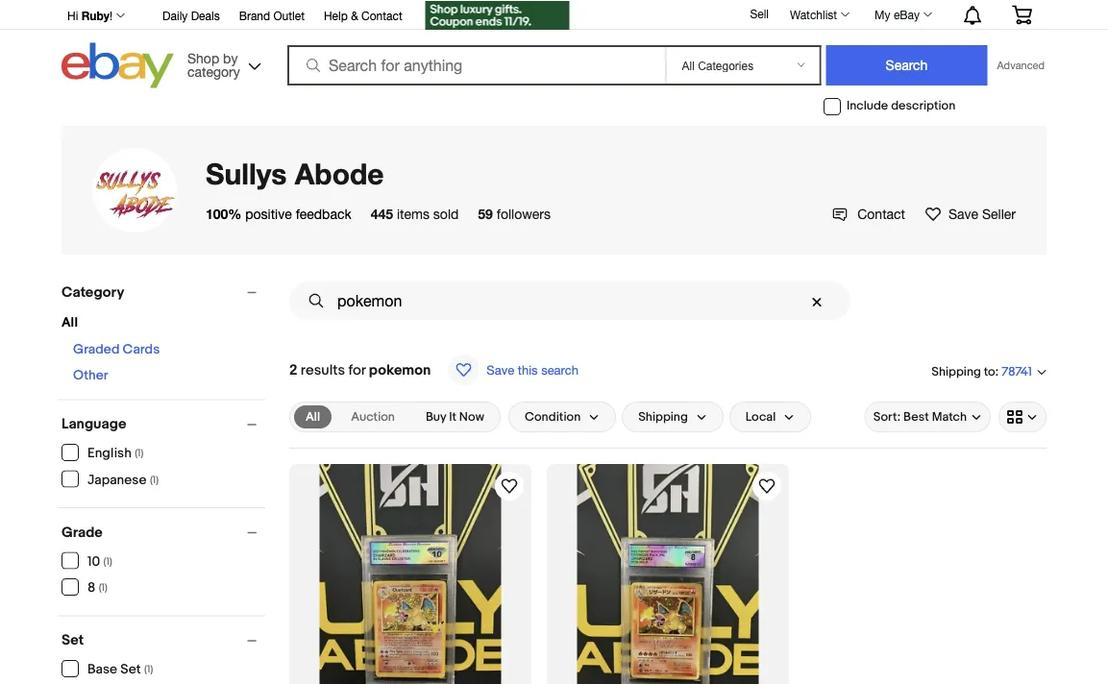 Task type: vqa. For each thing, say whether or not it's contained in the screenshot.
Watchlist
yes



Task type: locate. For each thing, give the bounding box(es) containing it.
0 vertical spatial set
[[62, 632, 84, 649]]

!
[[110, 9, 113, 22]]

1 horizontal spatial all
[[306, 410, 320, 424]]

&
[[351, 9, 358, 22]]

(1) right japanese on the bottom left
[[150, 474, 159, 487]]

save
[[949, 206, 979, 222], [487, 362, 515, 377]]

buy it now link
[[414, 406, 496, 429]]

Search all 12 items field
[[289, 282, 851, 320]]

all down results
[[306, 410, 320, 424]]

it
[[449, 410, 457, 425]]

grade button
[[62, 524, 265, 541]]

deals
[[191, 9, 220, 22]]

(1) down set dropdown button
[[144, 664, 153, 676]]

search
[[541, 362, 579, 377]]

(1) right the english
[[135, 448, 144, 460]]

1 vertical spatial all
[[306, 410, 320, 424]]

(1) inside 8 (1)
[[99, 582, 108, 595]]

1 horizontal spatial shipping
[[932, 364, 982, 379]]

1 vertical spatial contact
[[858, 206, 906, 222]]

category
[[62, 284, 124, 301]]

shipping
[[932, 364, 982, 379], [639, 410, 688, 425]]

main content
[[282, 274, 1055, 685]]

0 horizontal spatial set
[[62, 632, 84, 649]]

set
[[62, 632, 84, 649], [120, 662, 141, 678]]

hi
[[67, 9, 78, 22]]

grade
[[62, 524, 103, 541]]

0 vertical spatial all
[[62, 315, 78, 331]]

description
[[891, 99, 956, 114]]

1 horizontal spatial set
[[120, 662, 141, 678]]

1 vertical spatial save
[[487, 362, 515, 377]]

0 horizontal spatial contact
[[362, 9, 403, 22]]

(1) for 8
[[99, 582, 108, 595]]

dsg 10 gem mint charizard celebrations classic collection pokemon card 4/102 image
[[320, 464, 501, 685]]

sullys abode link
[[206, 156, 384, 191]]

(1) inside english (1)
[[135, 448, 144, 460]]

all for all
[[306, 410, 320, 424]]

graded
[[73, 342, 120, 358]]

contact left save seller "button"
[[858, 206, 906, 222]]

account navigation
[[57, 0, 1047, 32]]

daily deals
[[163, 9, 220, 22]]

shipping inside shipping to : 78741
[[932, 364, 982, 379]]

sell
[[750, 7, 769, 20]]

445 items sold
[[371, 206, 459, 222]]

0 vertical spatial shipping
[[932, 364, 982, 379]]

all
[[62, 315, 78, 331], [306, 410, 320, 424]]

10
[[87, 554, 100, 570]]

1 horizontal spatial contact
[[858, 206, 906, 222]]

my ebay
[[875, 8, 920, 21]]

main content containing 2
[[282, 274, 1055, 685]]

all inside main content
[[306, 410, 320, 424]]

all up graded
[[62, 315, 78, 331]]

78741
[[1002, 365, 1033, 380]]

1 vertical spatial set
[[120, 662, 141, 678]]

0 vertical spatial save
[[949, 206, 979, 222]]

all graded cards other
[[62, 315, 160, 384]]

sullys
[[206, 156, 287, 191]]

save left seller
[[949, 206, 979, 222]]

(1) for english
[[135, 448, 144, 460]]

help & contact link
[[324, 6, 403, 27]]

:
[[996, 364, 999, 379]]

pokemon
[[369, 362, 431, 379]]

(1) inside the japanese (1)
[[150, 474, 159, 487]]

include
[[847, 99, 889, 114]]

hi ruby !
[[67, 9, 113, 22]]

save left this
[[487, 362, 515, 377]]

(1)
[[135, 448, 144, 460], [150, 474, 159, 487], [103, 556, 112, 568], [99, 582, 108, 595], [144, 664, 153, 676]]

(1) right the 8
[[99, 582, 108, 595]]

contact
[[362, 9, 403, 22], [858, 206, 906, 222]]

include description
[[847, 99, 956, 114]]

english
[[87, 446, 132, 462]]

59 followers
[[478, 206, 551, 222]]

contact link
[[833, 206, 906, 222]]

your shopping cart image
[[1011, 5, 1034, 24]]

buy it now
[[426, 410, 484, 425]]

abode
[[295, 156, 384, 191]]

(1) inside 10 (1)
[[103, 556, 112, 568]]

listing options selector. gallery view selected. image
[[1008, 410, 1038, 425]]

save inside "button"
[[949, 206, 979, 222]]

0 horizontal spatial shipping
[[639, 410, 688, 425]]

japanese
[[87, 472, 147, 488]]

my
[[875, 8, 891, 21]]

sort: best match
[[874, 410, 967, 425]]

10 (1)
[[87, 554, 112, 570]]

(1) right 10
[[103, 556, 112, 568]]

english (1)
[[87, 446, 144, 462]]

advanced
[[998, 59, 1045, 72]]

daily
[[163, 9, 188, 22]]

watchlist link
[[780, 3, 859, 26]]

followers
[[497, 206, 551, 222]]

all inside all graded cards other
[[62, 315, 78, 331]]

0 horizontal spatial save
[[487, 362, 515, 377]]

shop by category button
[[179, 43, 265, 84]]

best
[[904, 410, 930, 425]]

my ebay link
[[864, 3, 941, 26]]

all link
[[294, 406, 332, 429]]

save for save seller
[[949, 206, 979, 222]]

Search for anything text field
[[290, 47, 662, 84]]

brand
[[239, 9, 270, 22]]

set button
[[62, 632, 265, 649]]

(1) for 10
[[103, 556, 112, 568]]

1 vertical spatial shipping
[[639, 410, 688, 425]]

shipping inside the 'shipping' dropdown button
[[639, 410, 688, 425]]

0 horizontal spatial all
[[62, 315, 78, 331]]

contact right &
[[362, 9, 403, 22]]

by
[[223, 50, 238, 66]]

other link
[[73, 368, 108, 384]]

0 vertical spatial contact
[[362, 9, 403, 22]]

save inside button
[[487, 362, 515, 377]]

1 horizontal spatial save
[[949, 206, 979, 222]]

condition button
[[509, 402, 616, 433]]

watchlist
[[790, 8, 838, 21]]

None submit
[[826, 45, 988, 86]]

8 (1)
[[87, 580, 108, 597]]



Task type: describe. For each thing, give the bounding box(es) containing it.
shop by category banner
[[57, 0, 1047, 93]]

ruby
[[81, 9, 110, 22]]

items
[[397, 206, 430, 222]]

2 results for pokemon
[[289, 362, 431, 379]]

watch dsg 10 gem mint charizard celebrations classic collection pokemon card 4/102 image
[[498, 475, 521, 498]]

shipping to : 78741
[[932, 364, 1033, 380]]

shipping button
[[622, 402, 724, 433]]

sell link
[[742, 7, 778, 20]]

sullys abode
[[206, 156, 384, 191]]

category button
[[62, 284, 265, 301]]

contact inside account navigation
[[362, 9, 403, 22]]

shop by category
[[187, 50, 240, 79]]

save this search button
[[443, 354, 584, 387]]

match
[[932, 410, 967, 425]]

base set (1)
[[87, 662, 153, 678]]

save seller button
[[925, 204, 1016, 224]]

feedback
[[296, 206, 352, 222]]

save seller
[[949, 206, 1016, 222]]

brand outlet link
[[239, 6, 305, 27]]

none submit inside shop by category banner
[[826, 45, 988, 86]]

psa 8 nm-mt charizard japanese base set holo rare pokemon card 6 ab1 image
[[577, 464, 759, 685]]

to
[[984, 364, 996, 379]]

advanced link
[[988, 46, 1045, 85]]

save this search
[[487, 362, 579, 377]]

ebay
[[894, 8, 920, 21]]

watch psa 8 nm-mt charizard japanese base set holo rare pokemon card 6 ab1 image
[[756, 475, 779, 498]]

now
[[459, 410, 484, 425]]

59
[[478, 206, 493, 222]]

auction
[[351, 410, 395, 425]]

8
[[87, 580, 95, 597]]

condition
[[525, 410, 581, 425]]

outlet
[[273, 9, 305, 22]]

sullys abode image
[[92, 148, 177, 233]]

all for all graded cards other
[[62, 315, 78, 331]]

100%
[[206, 206, 242, 222]]

japanese (1)
[[87, 472, 159, 488]]

base
[[87, 662, 117, 678]]

other
[[73, 368, 108, 384]]

positive
[[245, 206, 292, 222]]

help & contact
[[324, 9, 403, 22]]

language button
[[62, 416, 265, 433]]

help
[[324, 9, 348, 22]]

All selected text field
[[306, 409, 320, 426]]

this
[[518, 362, 538, 377]]

save for save this search
[[487, 362, 515, 377]]

shipping for shipping
[[639, 410, 688, 425]]

get the coupon image
[[426, 1, 570, 30]]

language
[[62, 416, 126, 433]]

buy
[[426, 410, 446, 425]]

cards
[[123, 342, 160, 358]]

local button
[[730, 402, 812, 433]]

daily deals link
[[163, 6, 220, 27]]

445
[[371, 206, 393, 222]]

(1) inside base set (1)
[[144, 664, 153, 676]]

sort: best match button
[[865, 402, 991, 433]]

auction link
[[340, 406, 407, 429]]

(1) for japanese
[[150, 474, 159, 487]]

category
[[187, 63, 240, 79]]

seller
[[983, 206, 1016, 222]]

sort:
[[874, 410, 901, 425]]

graded cards link
[[73, 342, 160, 358]]

shipping for shipping to : 78741
[[932, 364, 982, 379]]

100% positive feedback
[[206, 206, 352, 222]]

2
[[289, 362, 298, 379]]

for
[[348, 362, 366, 379]]

results
[[301, 362, 345, 379]]

sold
[[433, 206, 459, 222]]

shop
[[187, 50, 219, 66]]

local
[[746, 410, 776, 425]]

brand outlet
[[239, 9, 305, 22]]



